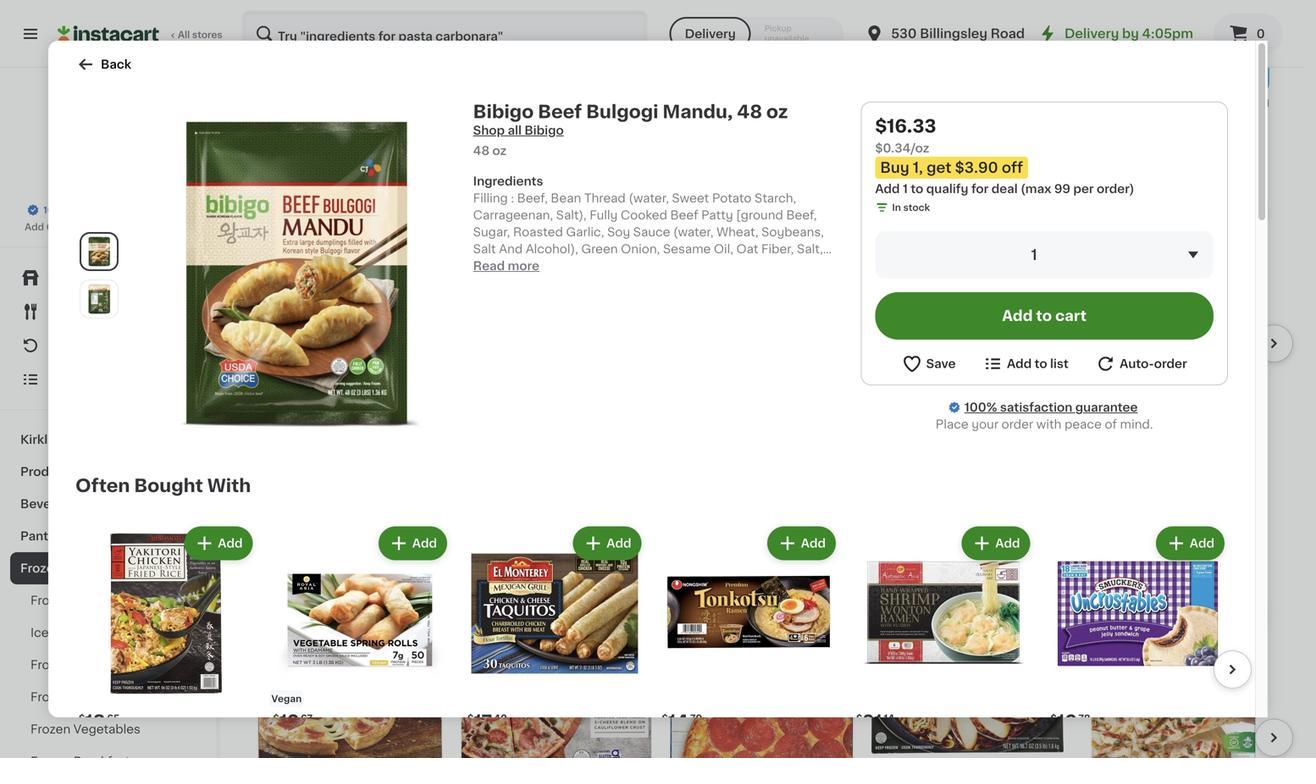 Task type: describe. For each thing, give the bounding box(es) containing it.
satisfaction inside button
[[71, 206, 128, 215]]

530 billingsley road
[[892, 28, 1026, 40]]

product group containing pierre chicken cordon bleu, 39 oz
[[872, 191, 1064, 497]]

$16.33
[[876, 117, 937, 135]]

spo
[[1219, 99, 1238, 108]]

15 inside haagen dazs vanilla & almond bar, 15 ct
[[1103, 449, 1116, 461]]

21
[[863, 713, 883, 731]]

in
[[893, 203, 902, 212]]

1, up pierre
[[898, 417, 905, 427]]

vanilla
[[1160, 432, 1198, 444]]

on
[[254, 145, 282, 163]]

produce
[[20, 466, 72, 478]]

order)
[[1097, 183, 1135, 195]]

stock
[[904, 203, 931, 212]]

bought
[[134, 477, 203, 495]]

$19.22 element
[[872, 391, 1064, 413]]

buy it again
[[47, 340, 119, 352]]

1, inside $16.33 $0.34/oz buy 1, get $3.90 off add 1 to qualify for deal (max 99 per order)
[[913, 161, 924, 175]]

view more link for on sale now
[[1195, 146, 1270, 163]]

fruits
[[74, 692, 107, 703]]

snacks
[[74, 659, 116, 671]]

view for frozen pizzas & meals
[[1195, 551, 1224, 563]]

guarantee inside button
[[130, 206, 180, 215]]

auto-
[[1120, 358, 1155, 370]]

kirkland signature
[[20, 434, 133, 446]]

15 93
[[1088, 393, 1122, 410]]

17 for $ 17 40
[[474, 713, 493, 731]]

to inside button
[[1035, 358, 1048, 370]]

qualify
[[927, 183, 969, 195]]

bibigo
[[473, 103, 534, 121]]

haagen
[[1078, 432, 1124, 444]]

order inside "button"
[[1155, 358, 1188, 370]]

1 vertical spatial guarantee
[[1076, 402, 1139, 414]]

beverages
[[20, 498, 85, 510]]

more for on sale now
[[1227, 148, 1258, 160]]

0 button
[[1214, 14, 1284, 54]]

item carousel region for frozen pizzas & meals
[[254, 588, 1294, 758]]

back
[[101, 58, 131, 70]]

often bought with
[[75, 477, 251, 495]]

buy down $ 17 79 in the bottom of the page
[[259, 417, 278, 427]]

auto-order button
[[1096, 353, 1188, 375]]

place your order with peace of mind.
[[936, 419, 1154, 431]]

enlarge frozen appetizers & sides bibigo beef bulgogi mandu, 48 oz hero (opens in a new tab) image
[[84, 236, 114, 267]]

buy up pierre
[[877, 417, 896, 427]]

65
[[107, 714, 120, 723]]

add to list
[[1008, 358, 1069, 370]]

frozen vegetables link
[[10, 714, 206, 746]]

40
[[494, 714, 508, 723]]

peace
[[1065, 419, 1102, 431]]

vegan
[[272, 695, 302, 704]]

39
[[1042, 432, 1057, 444]]

$0.34/oz
[[876, 142, 930, 154]]

service type group
[[670, 17, 844, 51]]

with
[[207, 477, 251, 495]]

product group containing 15
[[1078, 191, 1270, 513]]

$ for $ 17 40
[[468, 714, 474, 723]]

to left save
[[147, 222, 157, 232]]

membership
[[84, 222, 144, 232]]

ingredients button
[[473, 173, 841, 190]]

buy it again link
[[10, 329, 206, 363]]

oz for bibigo
[[767, 103, 789, 121]]

auto-order
[[1120, 358, 1188, 370]]

lists link
[[10, 363, 206, 397]]

$ 17 79
[[258, 393, 296, 410]]

0 horizontal spatial oz
[[493, 145, 507, 157]]

$ for $ 21 14
[[857, 714, 863, 723]]

buy 1, get $4.30 off
[[877, 417, 970, 427]]

save
[[159, 222, 181, 232]]

1 vertical spatial 100%
[[965, 402, 998, 414]]

save button
[[902, 353, 956, 375]]

99
[[1055, 183, 1071, 195]]

$ for $ 16 78
[[1051, 714, 1057, 723]]

get down $ 17 79 in the bottom of the page
[[289, 417, 305, 427]]

1 field
[[876, 231, 1214, 279]]

16
[[1057, 713, 1078, 731]]

chicken
[[910, 432, 959, 444]]

get inside $16.33 $0.34/oz buy 1, get $3.90 off add 1 to qualify for deal (max 99 per order)
[[927, 161, 952, 175]]

with
[[1037, 419, 1062, 431]]

nsored
[[1238, 99, 1270, 108]]

add inside "button"
[[1003, 309, 1033, 323]]

100% inside button
[[43, 206, 69, 215]]

1 vertical spatial 100% satisfaction guarantee
[[965, 402, 1139, 414]]

cordon
[[962, 432, 1006, 444]]

view more for on sale now
[[1195, 148, 1258, 160]]

1 inside field
[[1032, 248, 1038, 262]]

all stores link
[[58, 10, 224, 58]]

item carousel region for on sale now
[[254, 185, 1294, 520]]

530
[[892, 28, 917, 40]]

beverages link
[[10, 488, 206, 520]]

1 horizontal spatial satisfaction
[[1001, 402, 1073, 414]]

haagen dazs vanilla & almond bar, 15 ct
[[1078, 432, 1260, 461]]

bibigo
[[525, 125, 564, 136]]

cart
[[1056, 309, 1087, 323]]

stores
[[192, 30, 223, 39]]

off inside $16.33 $0.34/oz buy 1, get $3.90 off add 1 to qualify for deal (max 99 per order)
[[1002, 161, 1024, 175]]

costco
[[46, 222, 81, 232]]

product group containing 16
[[1048, 523, 1229, 758]]

$3.90
[[956, 161, 999, 175]]

0 horizontal spatial pizzas
[[74, 595, 111, 607]]

pantry link
[[10, 520, 206, 553]]

often
[[75, 477, 130, 495]]

read
[[473, 260, 505, 272]]

frozen appetizers & sides bibigo beef bulgogi mandu, 48 oz hero image
[[136, 115, 453, 432]]

$4.30
[[926, 417, 954, 427]]

buy inside buy it again link
[[47, 340, 72, 352]]

per
[[1074, 183, 1095, 195]]

product group containing 18
[[75, 523, 256, 758]]

14 inside $ 21 14
[[884, 714, 895, 723]]

$ for $ 17 79
[[258, 394, 264, 403]]

$ for $ 14 79
[[662, 714, 668, 723]]

lists
[[47, 374, 77, 386]]

product group containing 14
[[659, 523, 840, 758]]

0 horizontal spatial order
[[1002, 419, 1034, 431]]

get down 93
[[1113, 417, 1129, 427]]

bar,
[[1078, 449, 1100, 461]]

add inside button
[[1008, 358, 1032, 370]]

view more link for frozen pizzas & meals
[[1195, 549, 1270, 566]]

all stores
[[178, 30, 223, 39]]



Task type: locate. For each thing, give the bounding box(es) containing it.
1 view more link from the top
[[1195, 146, 1270, 163]]

1 horizontal spatial order
[[1155, 358, 1188, 370]]

get
[[927, 161, 952, 175], [289, 417, 305, 427], [907, 417, 923, 427], [1113, 417, 1129, 427]]

add costco membership to save
[[25, 222, 181, 232]]

satisfaction up place your order with peace of mind.
[[1001, 402, 1073, 414]]

2 view more link from the top
[[1195, 549, 1270, 566]]

$ inside $ 13 67
[[273, 714, 280, 723]]

1 vertical spatial satisfaction
[[1001, 402, 1073, 414]]

delivery for delivery
[[685, 28, 736, 40]]

0 horizontal spatial 14
[[668, 713, 689, 731]]

add costco membership to save link
[[25, 220, 191, 234]]

$ 14 79
[[662, 713, 703, 731]]

1, up haagen
[[1104, 417, 1111, 427]]

1, down $ 17 79 in the bottom of the page
[[280, 417, 287, 427]]

delivery left by
[[1065, 28, 1120, 40]]

more for frozen pizzas & meals
[[1227, 551, 1258, 563]]

0 vertical spatial order
[[1155, 358, 1188, 370]]

oz up ingredients
[[493, 145, 507, 157]]

pizzas
[[322, 548, 382, 566], [74, 595, 111, 607]]

48 right mandu,
[[738, 103, 763, 121]]

0 vertical spatial 100% satisfaction guarantee
[[43, 206, 180, 215]]

to left cart
[[1037, 309, 1053, 323]]

0 vertical spatial 1
[[903, 183, 908, 195]]

instacart logo image
[[58, 24, 159, 44]]

0 horizontal spatial 17
[[264, 393, 282, 410]]

1 horizontal spatial 48
[[738, 103, 763, 121]]

place
[[936, 419, 969, 431]]

1 vertical spatial 79
[[691, 714, 703, 723]]

1 horizontal spatial shop
[[473, 125, 505, 136]]

$ inside $ 16 78
[[1051, 714, 1057, 723]]

15 left the ct
[[1103, 449, 1116, 461]]

add
[[876, 183, 900, 195], [408, 206, 433, 218], [614, 206, 639, 218], [1232, 206, 1257, 218], [25, 222, 44, 232], [1003, 309, 1033, 323], [1008, 358, 1032, 370], [218, 538, 243, 550], [413, 538, 437, 550], [607, 538, 632, 550], [801, 538, 826, 550], [996, 538, 1021, 550], [1190, 538, 1215, 550], [408, 609, 433, 621], [614, 609, 639, 621], [820, 609, 845, 621], [1026, 609, 1051, 621], [1232, 609, 1257, 621]]

1 horizontal spatial 14
[[884, 714, 895, 723]]

0 vertical spatial pizzas
[[322, 548, 382, 566]]

frozen pizzas & meals link for ice cream & popsicles link
[[10, 585, 206, 617]]

$3.50
[[308, 417, 336, 427], [1131, 417, 1159, 427]]

bleu,
[[1009, 432, 1039, 444]]

signature
[[74, 434, 133, 446]]

to
[[911, 183, 924, 195], [147, 222, 157, 232], [1037, 309, 1053, 323], [1035, 358, 1048, 370]]

79 for 14
[[691, 714, 703, 723]]

buy inside $16.33 $0.34/oz buy 1, get $3.90 off add 1 to qualify for deal (max 99 per order)
[[881, 161, 910, 175]]

add inside $16.33 $0.34/oz buy 1, get $3.90 off add 1 to qualify for deal (max 99 per order)
[[876, 183, 900, 195]]

sale
[[286, 145, 327, 163]]

$3.50 for 15
[[1131, 417, 1159, 427]]

0 horizontal spatial guarantee
[[130, 206, 180, 215]]

1 vertical spatial order
[[1002, 419, 1034, 431]]

0 vertical spatial view
[[1195, 148, 1224, 160]]

0 horizontal spatial meals
[[126, 595, 162, 607]]

1 buy 1, get $3.50 off from the left
[[259, 417, 352, 427]]

$ inside $ 18 65
[[79, 714, 85, 723]]

48
[[738, 103, 763, 121], [473, 145, 490, 157]]

15
[[1088, 393, 1107, 410], [1103, 449, 1116, 461]]

buy left it
[[47, 340, 72, 352]]

0 horizontal spatial shop
[[47, 272, 79, 284]]

None search field
[[242, 10, 648, 58]]

1 vertical spatial frozen pizzas & meals link
[[10, 585, 206, 617]]

15 left 93
[[1088, 393, 1107, 410]]

item carousel region containing 17
[[254, 185, 1294, 520]]

0 vertical spatial satisfaction
[[71, 206, 128, 215]]

$ inside $ 17 40
[[468, 714, 474, 723]]

frozen snacks
[[31, 659, 116, 671]]

add to cart
[[1003, 309, 1087, 323]]

buy
[[881, 161, 910, 175], [47, 340, 72, 352], [259, 417, 278, 427], [877, 417, 896, 427], [1083, 417, 1102, 427]]

bulgogi
[[586, 103, 659, 121]]

• sponsored: liquid i.v. hydrate n' tailgate. shop multipliers image
[[254, 0, 1270, 93]]

get left $4.30
[[907, 417, 923, 427]]

1 vertical spatial 15
[[1103, 449, 1116, 461]]

1 vertical spatial 48
[[473, 145, 490, 157]]

0 vertical spatial 17
[[264, 393, 282, 410]]

1 vertical spatial more
[[1227, 551, 1258, 563]]

1 horizontal spatial guarantee
[[1076, 402, 1139, 414]]

1 horizontal spatial meals
[[405, 548, 461, 566]]

$ 17 40
[[468, 713, 508, 731]]

2 view more from the top
[[1195, 551, 1258, 563]]

ice
[[31, 627, 49, 639]]

frozen pizzas & meals
[[254, 548, 461, 566], [31, 595, 162, 607]]

1
[[903, 183, 908, 195], [1032, 248, 1038, 262]]

0 vertical spatial guarantee
[[130, 206, 180, 215]]

buy up haagen
[[1083, 417, 1102, 427]]

530 billingsley road button
[[865, 10, 1026, 58]]

frozen link
[[10, 553, 206, 585]]

1 horizontal spatial buy 1, get $3.50 off
[[1083, 417, 1175, 427]]

0 vertical spatial 48
[[738, 103, 763, 121]]

buy 1, get $3.50 off down $ 17 79 in the bottom of the page
[[259, 417, 352, 427]]

1 horizontal spatial 17
[[474, 713, 493, 731]]

on sale now
[[254, 145, 373, 163]]

shop down bibigo
[[473, 125, 505, 136]]

$ inside $ 21 14
[[857, 714, 863, 723]]

1 $3.50 from the left
[[308, 417, 336, 427]]

1 horizontal spatial frozen pizzas & meals
[[254, 548, 461, 566]]

satisfaction up add costco membership to save
[[71, 206, 128, 215]]

79 for 17
[[284, 394, 296, 403]]

$ 13 67
[[273, 713, 313, 731]]

frozen inside 'link'
[[31, 692, 71, 703]]

0 vertical spatial frozen pizzas & meals link
[[254, 547, 461, 567]]

79
[[284, 394, 296, 403], [691, 714, 703, 723]]

100% up your
[[965, 402, 998, 414]]

17 for $ 17 79
[[264, 393, 282, 410]]

1 inside $16.33 $0.34/oz buy 1, get $3.90 off add 1 to qualify for deal (max 99 per order)
[[903, 183, 908, 195]]

oz
[[767, 103, 789, 121], [493, 145, 507, 157], [872, 449, 886, 461]]

costco logo image
[[71, 88, 145, 163]]

0 vertical spatial view more link
[[1195, 146, 1270, 163]]

1 horizontal spatial delivery
[[1065, 28, 1120, 40]]

100% satisfaction guarantee inside button
[[43, 206, 180, 215]]

2 buy 1, get $3.50 off from the left
[[1083, 417, 1175, 427]]

0 horizontal spatial buy 1, get $3.50 off
[[259, 417, 352, 427]]

dazs
[[1127, 432, 1157, 444]]

(max
[[1021, 183, 1052, 195]]

buy 1, get $3.50 off for $
[[259, 417, 352, 427]]

view more link
[[1195, 146, 1270, 163], [1195, 549, 1270, 566]]

to inside "button"
[[1037, 309, 1053, 323]]

48 up ingredients
[[473, 145, 490, 157]]

1 horizontal spatial 1
[[1032, 248, 1038, 262]]

0 vertical spatial shop
[[473, 125, 505, 136]]

0 vertical spatial frozen pizzas & meals
[[254, 548, 461, 566]]

1 up add to cart
[[1032, 248, 1038, 262]]

14
[[668, 713, 689, 731], [884, 714, 895, 723]]

guarantee up save
[[130, 206, 180, 215]]

1,
[[913, 161, 924, 175], [280, 417, 287, 427], [898, 417, 905, 427], [1104, 417, 1111, 427]]

0 vertical spatial meals
[[405, 548, 461, 566]]

1, down $0.34/oz
[[913, 161, 924, 175]]

to up stock
[[911, 183, 924, 195]]

oz down • sponsored: liquid i.v. hydrate n' tailgate. shop multipliers image
[[767, 103, 789, 121]]

1 vertical spatial oz
[[493, 145, 507, 157]]

0 horizontal spatial 1
[[903, 183, 908, 195]]

all
[[508, 125, 522, 136]]

1 vertical spatial view more link
[[1195, 549, 1270, 566]]

0 horizontal spatial 100% satisfaction guarantee
[[43, 206, 180, 215]]

ice cream & popsicles
[[31, 627, 165, 639]]

product group
[[254, 191, 447, 494], [460, 191, 653, 477], [666, 191, 858, 477], [872, 191, 1064, 497], [1078, 191, 1270, 513], [75, 523, 256, 758], [270, 523, 451, 758], [464, 523, 645, 758], [659, 523, 840, 758], [853, 523, 1034, 758], [1048, 523, 1229, 758], [254, 594, 447, 758], [460, 594, 653, 758], [666, 594, 858, 758], [872, 594, 1064, 758], [1078, 594, 1270, 758]]

1 horizontal spatial oz
[[767, 103, 789, 121]]

100% satisfaction guarantee up membership in the left top of the page
[[43, 206, 180, 215]]

2 $3.50 from the left
[[1131, 417, 1159, 427]]

0 horizontal spatial $3.50
[[308, 417, 336, 427]]

shop link
[[10, 261, 206, 295]]

93
[[1109, 394, 1122, 403]]

in stock
[[893, 203, 931, 212]]

0 vertical spatial 15
[[1088, 393, 1107, 410]]

100% satisfaction guarantee link
[[965, 399, 1139, 416]]

1 vertical spatial view more
[[1195, 551, 1258, 563]]

buy 1, get $3.50 off for 15
[[1083, 417, 1175, 427]]

add to list button
[[983, 353, 1069, 375]]

$ 16 78
[[1051, 713, 1091, 731]]

pantry
[[20, 531, 61, 542]]

product group containing 13
[[270, 523, 451, 758]]

17
[[264, 393, 282, 410], [474, 713, 493, 731]]

0 vertical spatial 79
[[284, 394, 296, 403]]

deal
[[992, 183, 1018, 195]]

item carousel region containing 18
[[75, 517, 1253, 758]]

$ 18 65
[[79, 713, 120, 731]]

$ inside $ 14 79
[[662, 714, 668, 723]]

back button
[[75, 54, 131, 75]]

more
[[1227, 148, 1258, 160], [1227, 551, 1258, 563]]

pierre
[[872, 432, 907, 444]]

1 horizontal spatial 100%
[[965, 402, 998, 414]]

for
[[972, 183, 989, 195]]

0 horizontal spatial frozen pizzas & meals
[[31, 595, 162, 607]]

2 more from the top
[[1227, 551, 1258, 563]]

1 horizontal spatial pizzas
[[322, 548, 382, 566]]

shop inside bibigo beef bulgogi mandu, 48 oz shop all bibigo 48 oz
[[473, 125, 505, 136]]

delivery inside button
[[685, 28, 736, 40]]

bibigo beef bulgogi mandu, 48 oz shop all bibigo 48 oz
[[473, 103, 789, 157]]

0 vertical spatial 100%
[[43, 206, 69, 215]]

mandu,
[[663, 103, 733, 121]]

2 horizontal spatial oz
[[872, 449, 886, 461]]

view more for frozen pizzas & meals
[[1195, 551, 1258, 563]]

1 horizontal spatial 100% satisfaction guarantee
[[965, 402, 1139, 414]]

buy 1, get $3.50 off up dazs
[[1083, 417, 1175, 427]]

100% satisfaction guarantee
[[43, 206, 180, 215], [965, 402, 1139, 414]]

1 horizontal spatial $3.50
[[1131, 417, 1159, 427]]

0 vertical spatial oz
[[767, 103, 789, 121]]

100% up costco
[[43, 206, 69, 215]]

road
[[991, 28, 1026, 40]]

0 horizontal spatial 79
[[284, 394, 296, 403]]

4:05pm
[[1143, 28, 1194, 40]]

1 horizontal spatial 79
[[691, 714, 703, 723]]

enlarge frozen appetizers & sides bibigo beef bulgogi mandu, 48 oz unknown (opens in a new tab) image
[[84, 284, 114, 314]]

$ for $ 13 67
[[273, 714, 280, 723]]

frozen fruits link
[[10, 681, 206, 714]]

1 vertical spatial shop
[[47, 272, 79, 284]]

$ for $ 18 65
[[79, 714, 85, 723]]

$16.33 $0.34/oz buy 1, get $3.90 off add 1 to qualify for deal (max 99 per order)
[[876, 117, 1135, 195]]

delivery up mandu,
[[685, 28, 736, 40]]

guarantee up of at the bottom right of page
[[1076, 402, 1139, 414]]

item carousel region
[[254, 185, 1294, 520], [75, 517, 1253, 758], [254, 588, 1294, 758]]

1 up in stock
[[903, 183, 908, 195]]

$3.50 inside product group
[[1131, 417, 1159, 427]]

delivery for delivery by 4:05pm
[[1065, 28, 1120, 40]]

frozen pizzas & meals link for frozen pizzas & meals's view more link
[[254, 547, 461, 567]]

1 view from the top
[[1195, 148, 1224, 160]]

get up qualify
[[927, 161, 952, 175]]

by
[[1123, 28, 1140, 40]]

$ 21 14
[[857, 713, 895, 731]]

1 vertical spatial pizzas
[[74, 595, 111, 607]]

1 view more from the top
[[1195, 148, 1258, 160]]

frozen
[[254, 548, 318, 566], [20, 563, 62, 575], [31, 595, 71, 607], [31, 659, 71, 671], [31, 692, 71, 703], [31, 724, 71, 736]]

view
[[1195, 148, 1224, 160], [1195, 551, 1224, 563]]

read more button
[[473, 258, 540, 275]]

0
[[1257, 28, 1266, 40]]

79 inside $ 14 79
[[691, 714, 703, 723]]

100% satisfaction guarantee button
[[26, 200, 190, 217]]

1 vertical spatial view
[[1195, 551, 1224, 563]]

shop left enlarge frozen appetizers & sides bibigo beef bulgogi mandu, 48 oz unknown (opens in a new tab) image
[[47, 272, 79, 284]]

13
[[280, 713, 299, 731]]

oz for pierre
[[872, 449, 886, 461]]

read more
[[473, 260, 540, 272]]

oz inside pierre chicken cordon bleu, 39 oz
[[872, 449, 886, 461]]

to inside $16.33 $0.34/oz buy 1, get $3.90 off add 1 to qualify for deal (max 99 per order)
[[911, 183, 924, 195]]

1 horizontal spatial frozen pizzas & meals link
[[254, 547, 461, 567]]

0 vertical spatial more
[[1227, 148, 1258, 160]]

view for on sale now
[[1195, 148, 1224, 160]]

your
[[972, 419, 999, 431]]

& inside haagen dazs vanilla & almond bar, 15 ct
[[1201, 432, 1211, 444]]

more
[[508, 260, 540, 272]]

kirkland
[[20, 434, 71, 446]]

1 vertical spatial 17
[[474, 713, 493, 731]]

0 horizontal spatial delivery
[[685, 28, 736, 40]]

1 vertical spatial meals
[[126, 595, 162, 607]]

$3.50 for $
[[308, 417, 336, 427]]

item carousel region containing add
[[254, 588, 1294, 758]]

frozen vegetables
[[31, 724, 141, 736]]

$ inside $ 17 79
[[258, 394, 264, 403]]

meals
[[405, 548, 461, 566], [126, 595, 162, 607]]

0 horizontal spatial 100%
[[43, 206, 69, 215]]

delivery
[[1065, 28, 1120, 40], [685, 28, 736, 40]]

to left list
[[1035, 358, 1048, 370]]

0 vertical spatial view more
[[1195, 148, 1258, 160]]

100% satisfaction guarantee up with
[[965, 402, 1139, 414]]

buy 1, get $3.50 off inside product group
[[1083, 417, 1175, 427]]

0 horizontal spatial 48
[[473, 145, 490, 157]]

buy down $0.34/oz
[[881, 161, 910, 175]]

1 vertical spatial frozen pizzas & meals
[[31, 595, 162, 607]]

list
[[1051, 358, 1069, 370]]

product group containing 21
[[853, 523, 1034, 758]]

now
[[331, 145, 373, 163]]

0 horizontal spatial satisfaction
[[71, 206, 128, 215]]

1 vertical spatial 1
[[1032, 248, 1038, 262]]

1 more from the top
[[1227, 148, 1258, 160]]

oz down pierre
[[872, 449, 886, 461]]

all
[[178, 30, 190, 39]]

cream
[[52, 627, 91, 639]]

0 horizontal spatial frozen pizzas & meals link
[[10, 585, 206, 617]]

frozen snacks link
[[10, 649, 206, 681]]

2 vertical spatial oz
[[872, 449, 886, 461]]

2 view from the top
[[1195, 551, 1224, 563]]

79 inside $ 17 79
[[284, 394, 296, 403]]



Task type: vqa. For each thing, say whether or not it's contained in the screenshot.


